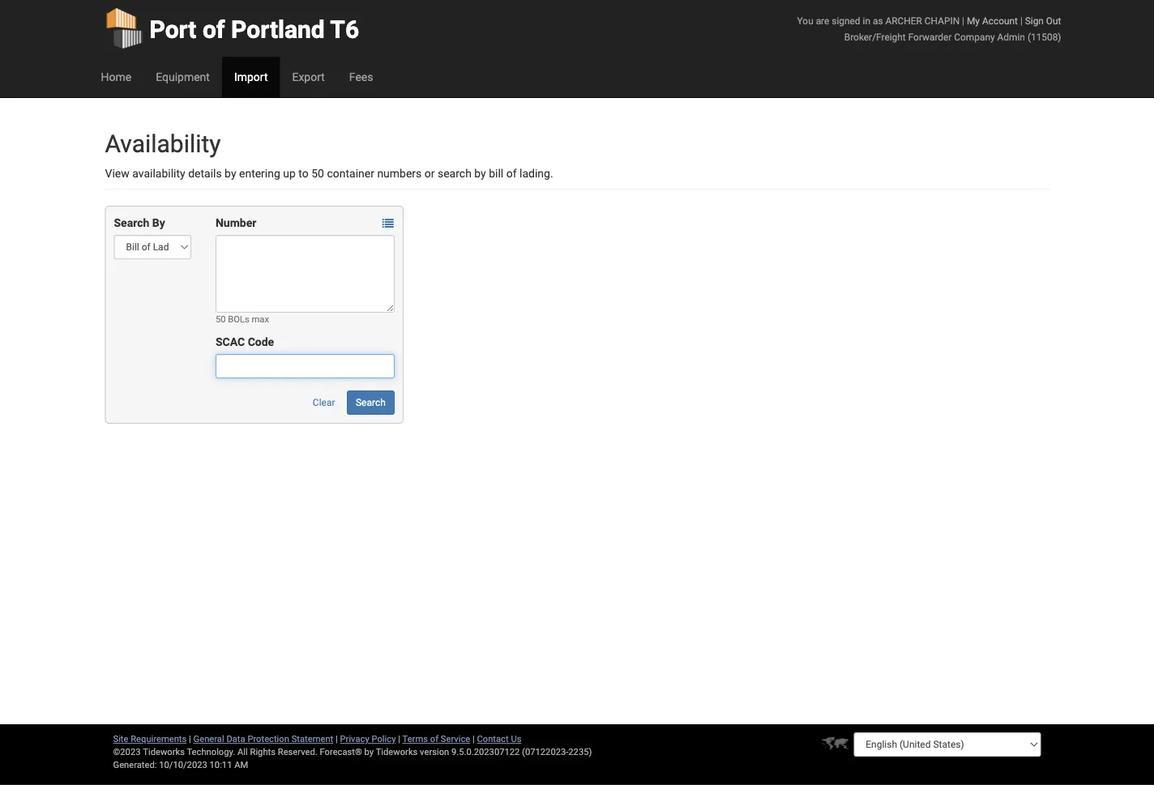 Task type: locate. For each thing, give the bounding box(es) containing it.
search for search
[[356, 397, 386, 409]]

of right bill
[[507, 167, 517, 180]]

rights
[[250, 747, 276, 758]]

site
[[113, 734, 128, 745]]

view availability details by entering up to 50 container numbers or search by bill of lading.
[[105, 167, 553, 180]]

forwarder
[[909, 31, 952, 43]]

terms of service link
[[403, 734, 470, 745]]

1 vertical spatial search
[[356, 397, 386, 409]]

statement
[[292, 734, 333, 745]]

1 horizontal spatial 50
[[312, 167, 324, 180]]

service
[[441, 734, 470, 745]]

port of portland t6 link
[[105, 0, 359, 57]]

1 horizontal spatial of
[[430, 734, 439, 745]]

2 horizontal spatial of
[[507, 167, 517, 180]]

search left by
[[114, 216, 149, 229]]

by
[[225, 167, 236, 180], [475, 167, 486, 180], [365, 747, 374, 758]]

of right port
[[203, 15, 225, 44]]

reserved.
[[278, 747, 318, 758]]

50 bols max
[[216, 314, 269, 325]]

clear button
[[304, 391, 344, 415]]

1 horizontal spatial by
[[365, 747, 374, 758]]

policy
[[372, 734, 396, 745]]

bols
[[228, 314, 250, 325]]

entering
[[239, 167, 280, 180]]

site requirements link
[[113, 734, 187, 745]]

technology.
[[187, 747, 235, 758]]

in
[[863, 15, 871, 26]]

account
[[983, 15, 1018, 26]]

Number text field
[[216, 235, 395, 313]]

clear
[[313, 397, 335, 409]]

10:11
[[210, 760, 232, 771]]

availability
[[132, 167, 185, 180]]

portland
[[231, 15, 325, 44]]

©2023 tideworks
[[113, 747, 185, 758]]

am
[[234, 760, 248, 771]]

9.5.0.202307122
[[452, 747, 520, 758]]

by right the details
[[225, 167, 236, 180]]

all
[[238, 747, 248, 758]]

| left my
[[963, 15, 965, 26]]

chapin
[[925, 15, 960, 26]]

SCAC Code text field
[[216, 354, 395, 379]]

| up forecast®
[[336, 734, 338, 745]]

to
[[299, 167, 309, 180]]

port of portland t6
[[150, 15, 359, 44]]

privacy policy link
[[340, 734, 396, 745]]

0 horizontal spatial search
[[114, 216, 149, 229]]

50
[[312, 167, 324, 180], [216, 314, 226, 325]]

by left bill
[[475, 167, 486, 180]]

0 vertical spatial of
[[203, 15, 225, 44]]

search right clear button
[[356, 397, 386, 409]]

t6
[[330, 15, 359, 44]]

are
[[816, 15, 830, 26]]

1 vertical spatial of
[[507, 167, 517, 180]]

2 vertical spatial of
[[430, 734, 439, 745]]

1 vertical spatial 50
[[216, 314, 226, 325]]

50 left bols
[[216, 314, 226, 325]]

view
[[105, 167, 130, 180]]

by inside site requirements | general data protection statement | privacy policy | terms of service | contact us ©2023 tideworks technology. all rights reserved. forecast® by tideworks version 9.5.0.202307122 (07122023-2235) generated: 10/10/2023 10:11 am
[[365, 747, 374, 758]]

50 right to
[[312, 167, 324, 180]]

0 horizontal spatial of
[[203, 15, 225, 44]]

of
[[203, 15, 225, 44], [507, 167, 517, 180], [430, 734, 439, 745]]

export button
[[280, 57, 337, 97]]

you are signed in as archer chapin | my account | sign out broker/freight forwarder company admin (11508)
[[798, 15, 1062, 43]]

1 horizontal spatial search
[[356, 397, 386, 409]]

bill
[[489, 167, 504, 180]]

tideworks
[[376, 747, 418, 758]]

forecast®
[[320, 747, 362, 758]]

version
[[420, 747, 449, 758]]

search inside button
[[356, 397, 386, 409]]

protection
[[248, 734, 289, 745]]

company
[[955, 31, 995, 43]]

search
[[114, 216, 149, 229], [356, 397, 386, 409]]

0 vertical spatial 50
[[312, 167, 324, 180]]

signed
[[832, 15, 861, 26]]

0 vertical spatial search
[[114, 216, 149, 229]]

you
[[798, 15, 814, 26]]

admin
[[998, 31, 1026, 43]]

| up tideworks at bottom
[[398, 734, 401, 745]]

of up the version
[[430, 734, 439, 745]]

|
[[963, 15, 965, 26], [1021, 15, 1023, 26], [189, 734, 191, 745], [336, 734, 338, 745], [398, 734, 401, 745], [473, 734, 475, 745]]

broker/freight
[[845, 31, 906, 43]]

by down 'privacy policy' link
[[365, 747, 374, 758]]



Task type: describe. For each thing, give the bounding box(es) containing it.
| left general
[[189, 734, 191, 745]]

scac code
[[216, 335, 274, 349]]

by
[[152, 216, 165, 229]]

import button
[[222, 57, 280, 97]]

show list image
[[383, 218, 394, 229]]

search for search by
[[114, 216, 149, 229]]

home
[[101, 70, 131, 84]]

search button
[[347, 391, 395, 415]]

privacy
[[340, 734, 369, 745]]

| left sign
[[1021, 15, 1023, 26]]

site requirements | general data protection statement | privacy policy | terms of service | contact us ©2023 tideworks technology. all rights reserved. forecast® by tideworks version 9.5.0.202307122 (07122023-2235) generated: 10/10/2023 10:11 am
[[113, 734, 592, 771]]

up
[[283, 167, 296, 180]]

import
[[234, 70, 268, 84]]

(07122023-
[[522, 747, 569, 758]]

general
[[193, 734, 224, 745]]

2 horizontal spatial by
[[475, 167, 486, 180]]

port
[[150, 15, 197, 44]]

us
[[511, 734, 522, 745]]

terms
[[403, 734, 428, 745]]

my account link
[[967, 15, 1018, 26]]

equipment button
[[144, 57, 222, 97]]

of inside site requirements | general data protection statement | privacy policy | terms of service | contact us ©2023 tideworks technology. all rights reserved. forecast® by tideworks version 9.5.0.202307122 (07122023-2235) generated: 10/10/2023 10:11 am
[[430, 734, 439, 745]]

fees
[[349, 70, 373, 84]]

or
[[425, 167, 435, 180]]

contact us link
[[477, 734, 522, 745]]

max
[[252, 314, 269, 325]]

general data protection statement link
[[193, 734, 333, 745]]

sign out link
[[1025, 15, 1062, 26]]

0 horizontal spatial by
[[225, 167, 236, 180]]

export
[[292, 70, 325, 84]]

out
[[1047, 15, 1062, 26]]

availability
[[105, 129, 221, 158]]

requirements
[[131, 734, 187, 745]]

code
[[248, 335, 274, 349]]

data
[[227, 734, 245, 745]]

equipment
[[156, 70, 210, 84]]

10/10/2023
[[159, 760, 207, 771]]

search by
[[114, 216, 165, 229]]

home button
[[89, 57, 144, 97]]

as
[[873, 15, 883, 26]]

0 horizontal spatial 50
[[216, 314, 226, 325]]

2235)
[[569, 747, 592, 758]]

sign
[[1025, 15, 1044, 26]]

generated:
[[113, 760, 157, 771]]

scac
[[216, 335, 245, 349]]

search
[[438, 167, 472, 180]]

| up 9.5.0.202307122
[[473, 734, 475, 745]]

number
[[216, 216, 256, 229]]

fees button
[[337, 57, 386, 97]]

numbers
[[377, 167, 422, 180]]

lading.
[[520, 167, 553, 180]]

my
[[967, 15, 980, 26]]

details
[[188, 167, 222, 180]]

container
[[327, 167, 375, 180]]

archer
[[886, 15, 923, 26]]

(11508)
[[1028, 31, 1062, 43]]

contact
[[477, 734, 509, 745]]



Task type: vqa. For each thing, say whether or not it's contained in the screenshot.
Contact Us link
yes



